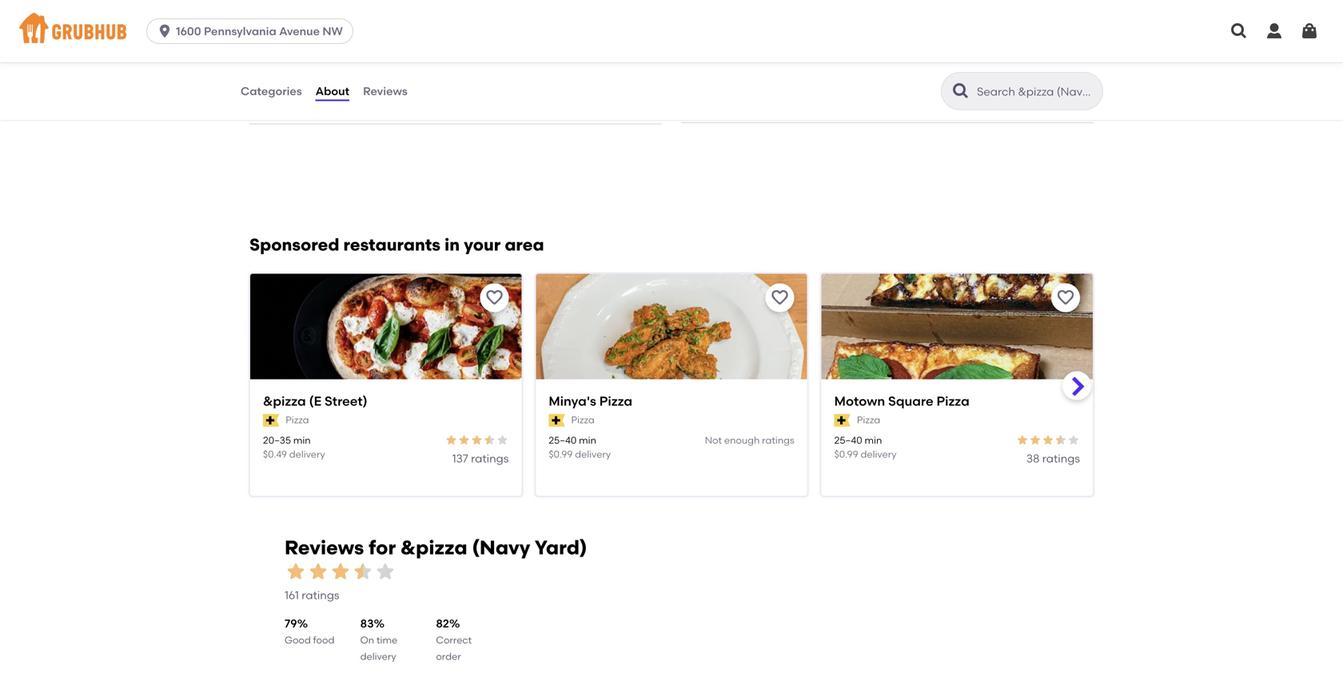 Task type: vqa. For each thing, say whether or not it's contained in the screenshot.
not enough ratings
yes



Task type: describe. For each thing, give the bounding box(es) containing it.
2 save this restaurant image from the left
[[771, 288, 790, 308]]

$0.49
[[263, 449, 287, 460]]

not enough ratings
[[705, 435, 794, 446]]

delivery: 11:00am–7:30pm
[[945, 78, 1081, 92]]

reviews for reviews
[[363, 84, 408, 98]]

1 vertical spatial &pizza
[[263, 394, 306, 409]]

pizza for motown square pizza
[[857, 414, 880, 426]]

delivery for &pizza
[[289, 449, 325, 460]]

sponsored
[[249, 235, 339, 255]]

main navigation navigation
[[0, 0, 1343, 62]]

min for motown
[[865, 435, 882, 446]]

$0.99 for minya's pizza
[[549, 449, 573, 460]]

delivery for motown
[[861, 449, 897, 460]]

delivery:
[[945, 78, 990, 92]]

delivery for minya's
[[575, 449, 611, 460]]

pizza inside minya's pizza link
[[600, 394, 633, 409]]

svg image
[[1300, 22, 1319, 41]]

83 on time delivery
[[360, 617, 398, 662]]

on
[[360, 635, 374, 646]]

0 horizontal spatial (navy
[[384, 96, 416, 109]]

food
[[313, 635, 335, 646]]

save this restaurant image for street)
[[485, 288, 504, 308]]

minya's pizza link
[[549, 392, 794, 410]]

good
[[285, 635, 311, 646]]

11:00am–7:30pm for delivery: 11:00am–7:30pm
[[993, 78, 1081, 92]]

categories button
[[240, 62, 303, 120]]

categories
[[241, 84, 302, 98]]

1600
[[176, 24, 201, 38]]

correct
[[436, 635, 472, 646]]

not
[[705, 435, 722, 446]]

about
[[316, 84, 349, 98]]

motown square pizza link
[[834, 392, 1080, 410]]

2 horizontal spatial svg image
[[1265, 22, 1284, 41]]

1 horizontal spatial yard)
[[535, 536, 587, 559]]

137
[[452, 452, 468, 465]]

pizza for minya's pizza
[[571, 414, 595, 426]]

ratings for 161 ratings
[[302, 588, 339, 602]]

more
[[279, 96, 307, 109]]

pennsylvania
[[204, 24, 276, 38]]

motown square pizza logo image
[[822, 274, 1093, 408]]

about
[[310, 96, 343, 109]]

&pizza (e street)
[[263, 394, 368, 409]]

street)
[[325, 394, 368, 409]]

view more about &pizza (navy yard)
[[250, 96, 447, 109]]

1 horizontal spatial svg image
[[1230, 22, 1249, 41]]

79
[[285, 617, 297, 631]]

pizza for &pizza (e street)
[[286, 414, 309, 426]]

(e
[[309, 394, 322, 409]]

delivery inside 83 on time delivery
[[360, 651, 396, 662]]

reviews for &pizza (navy yard)
[[285, 536, 587, 559]]

&pizza (e street) logo image
[[250, 274, 522, 408]]

82 correct order
[[436, 617, 472, 662]]

pickup:
[[951, 94, 990, 108]]

time
[[377, 635, 398, 646]]

order
[[436, 651, 461, 662]]

82
[[436, 617, 449, 631]]

ratings right enough
[[762, 435, 794, 446]]

20–35
[[263, 435, 291, 446]]

38 ratings
[[1027, 452, 1080, 465]]



Task type: locate. For each thing, give the bounding box(es) containing it.
1 horizontal spatial 25–40
[[834, 435, 862, 446]]

reviews button
[[362, 62, 408, 120]]

1 subscription pass image from the left
[[549, 414, 565, 427]]

&pizza (e street) link
[[263, 392, 509, 410]]

pizza down motown
[[857, 414, 880, 426]]

2 min from the left
[[579, 435, 596, 446]]

2 horizontal spatial min
[[865, 435, 882, 446]]

square
[[888, 394, 934, 409]]

1600 pennsylvania avenue nw
[[176, 24, 343, 38]]

min down minya's pizza
[[579, 435, 596, 446]]

sponsored restaurants in your area
[[249, 235, 544, 255]]

83
[[360, 617, 374, 631]]

reviews up the 161 ratings at the bottom left
[[285, 536, 364, 559]]

pizza right square
[[937, 394, 970, 409]]

min down motown
[[865, 435, 882, 446]]

25–40
[[549, 435, 577, 446], [834, 435, 862, 446]]

svg image inside 1600 pennsylvania avenue nw 'button'
[[157, 23, 173, 39]]

save this restaurant button
[[480, 284, 509, 312], [766, 284, 794, 312], [1051, 284, 1080, 312]]

1 horizontal spatial (navy
[[472, 536, 530, 559]]

137 ratings
[[452, 452, 509, 465]]

0 horizontal spatial svg image
[[157, 23, 173, 39]]

your
[[464, 235, 501, 255]]

min right 20–35
[[293, 435, 311, 446]]

1 vertical spatial 11:00am–7:30pm
[[993, 94, 1081, 108]]

1 horizontal spatial 25–40 min $0.99 delivery
[[834, 435, 897, 460]]

ratings for 137 ratings
[[471, 452, 509, 465]]

view
[[250, 96, 276, 109]]

1 $0.99 from the left
[[549, 449, 573, 460]]

0 horizontal spatial save this restaurant button
[[480, 284, 509, 312]]

$0.99
[[549, 449, 573, 460], [834, 449, 858, 460]]

subscription pass image down minya's
[[549, 414, 565, 427]]

minya's
[[549, 394, 596, 409]]

25–40 min $0.99 delivery for motown
[[834, 435, 897, 460]]

2 25–40 min $0.99 delivery from the left
[[834, 435, 897, 460]]

0 horizontal spatial &pizza
[[263, 394, 306, 409]]

subscription pass image for motown
[[834, 414, 851, 427]]

pizza right minya's
[[600, 394, 633, 409]]

0 vertical spatial (navy
[[384, 96, 416, 109]]

ratings right the 38
[[1042, 452, 1080, 465]]

1 save this restaurant button from the left
[[480, 284, 509, 312]]

0 horizontal spatial $0.99
[[549, 449, 573, 460]]

save this restaurant image
[[485, 288, 504, 308], [771, 288, 790, 308], [1056, 288, 1075, 308]]

1 25–40 from the left
[[549, 435, 577, 446]]

subscription pass image
[[549, 414, 565, 427], [834, 414, 851, 427]]

reviews right about
[[363, 84, 408, 98]]

min for &pizza
[[293, 435, 311, 446]]

yard)
[[418, 96, 447, 109], [535, 536, 587, 559]]

2 25–40 from the left
[[834, 435, 862, 446]]

79 good food
[[285, 617, 335, 646]]

0 vertical spatial yard)
[[418, 96, 447, 109]]

delivery down motown
[[861, 449, 897, 460]]

about button
[[315, 62, 350, 120]]

delivery down minya's pizza
[[575, 449, 611, 460]]

1 horizontal spatial subscription pass image
[[834, 414, 851, 427]]

$0.99 for motown square pizza
[[834, 449, 858, 460]]

2 vertical spatial &pizza
[[401, 536, 467, 559]]

0 horizontal spatial subscription pass image
[[549, 414, 565, 427]]

(202) 450-5059 button
[[249, 46, 333, 62]]

ratings
[[762, 435, 794, 446], [471, 452, 509, 465], [1042, 452, 1080, 465], [302, 588, 339, 602]]

2 save this restaurant button from the left
[[766, 284, 794, 312]]

20–35 min $0.49 delivery
[[263, 435, 325, 460]]

1 horizontal spatial &pizza
[[345, 96, 381, 109]]

11:00am–7:30pm
[[993, 78, 1081, 92], [993, 94, 1081, 108]]

1 horizontal spatial save this restaurant button
[[766, 284, 794, 312]]

1 horizontal spatial min
[[579, 435, 596, 446]]

3 save this restaurant image from the left
[[1056, 288, 1075, 308]]

minya's pizza
[[549, 394, 633, 409]]

$0.99 down minya's
[[549, 449, 573, 460]]

motown square pizza
[[834, 394, 970, 409]]

11:00am–7:30pm for pickup: 11:00am–7:30pm
[[993, 94, 1081, 108]]

delivery inside 20–35 min $0.49 delivery
[[289, 449, 325, 460]]

delivery down the time
[[360, 651, 396, 662]]

0 horizontal spatial 25–40
[[549, 435, 577, 446]]

reviews
[[363, 84, 408, 98], [285, 536, 364, 559]]

(202) 450-5059
[[249, 47, 333, 60]]

ratings for 38 ratings
[[1042, 452, 1080, 465]]

2 $0.99 from the left
[[834, 449, 858, 460]]

11:00am–7:30pm down delivery: 11:00am–7:30pm
[[993, 94, 1081, 108]]

161 ratings
[[285, 588, 339, 602]]

0 horizontal spatial min
[[293, 435, 311, 446]]

5059
[[306, 47, 333, 60]]

&pizza right for
[[401, 536, 467, 559]]

nw
[[323, 24, 343, 38]]

svg image
[[1230, 22, 1249, 41], [1265, 22, 1284, 41], [157, 23, 173, 39]]

pickup: 11:00am–7:30pm
[[951, 94, 1081, 108]]

min for minya's
[[579, 435, 596, 446]]

enough
[[724, 435, 760, 446]]

1 vertical spatial yard)
[[535, 536, 587, 559]]

delivery
[[289, 449, 325, 460], [575, 449, 611, 460], [861, 449, 897, 460], [360, 651, 396, 662]]

min inside 20–35 min $0.49 delivery
[[293, 435, 311, 446]]

3 min from the left
[[865, 435, 882, 446]]

0 vertical spatial &pizza
[[345, 96, 381, 109]]

0 horizontal spatial 25–40 min $0.99 delivery
[[549, 435, 611, 460]]

1 horizontal spatial $0.99
[[834, 449, 858, 460]]

pizza inside motown square pizza link
[[937, 394, 970, 409]]

0 horizontal spatial yard)
[[418, 96, 447, 109]]

save this restaurant button for street)
[[480, 284, 509, 312]]

pizza down minya's pizza
[[571, 414, 595, 426]]

1600 pennsylvania avenue nw button
[[146, 18, 360, 44]]

2 horizontal spatial &pizza
[[401, 536, 467, 559]]

in
[[445, 235, 460, 255]]

for
[[369, 536, 396, 559]]

reviews for reviews for &pizza (navy yard)
[[285, 536, 364, 559]]

0 vertical spatial 11:00am–7:30pm
[[993, 78, 1081, 92]]

1 horizontal spatial save this restaurant image
[[771, 288, 790, 308]]

161
[[285, 588, 299, 602]]

25–40 min $0.99 delivery for minya's
[[549, 435, 611, 460]]

1 11:00am–7:30pm from the top
[[993, 78, 1081, 92]]

11:00am–7:30pm up the pickup: 11:00am–7:30pm
[[993, 78, 1081, 92]]

1 vertical spatial reviews
[[285, 536, 364, 559]]

25–40 for minya's
[[549, 435, 577, 446]]

2 11:00am–7:30pm from the top
[[993, 94, 1081, 108]]

(202)
[[249, 47, 278, 60]]

25–40 down minya's
[[549, 435, 577, 446]]

25–40 for motown
[[834, 435, 862, 446]]

save this restaurant image for pizza
[[1056, 288, 1075, 308]]

$0.99 down motown
[[834, 449, 858, 460]]

min
[[293, 435, 311, 446], [579, 435, 596, 446], [865, 435, 882, 446]]

subscription pass image
[[263, 414, 279, 427]]

1 25–40 min $0.99 delivery from the left
[[549, 435, 611, 460]]

38
[[1027, 452, 1040, 465]]

motown
[[834, 394, 885, 409]]

ratings right 161
[[302, 588, 339, 602]]

25–40 min $0.99 delivery down motown
[[834, 435, 897, 460]]

reviews inside reviews button
[[363, 84, 408, 98]]

ratings right 137
[[471, 452, 509, 465]]

1 min from the left
[[293, 435, 311, 446]]

save this restaurant button for pizza
[[1051, 284, 1080, 312]]

subscription pass image down motown
[[834, 414, 851, 427]]

pizza
[[600, 394, 633, 409], [937, 394, 970, 409], [286, 414, 309, 426], [571, 414, 595, 426], [857, 414, 880, 426]]

Search &pizza (Navy Yard) search field
[[975, 84, 1098, 99]]

2 horizontal spatial save this restaurant button
[[1051, 284, 1080, 312]]

&pizza
[[345, 96, 381, 109], [263, 394, 306, 409], [401, 536, 467, 559]]

delivery right '$0.49'
[[289, 449, 325, 460]]

search icon image
[[951, 82, 971, 101]]

3 save this restaurant button from the left
[[1051, 284, 1080, 312]]

25–40 min $0.99 delivery down minya's
[[549, 435, 611, 460]]

star icon image
[[445, 434, 458, 447], [458, 434, 470, 447], [470, 434, 483, 447], [483, 434, 496, 447], [483, 434, 496, 447], [496, 434, 509, 447], [1016, 434, 1029, 447], [1029, 434, 1042, 447], [1042, 434, 1055, 447], [1055, 434, 1067, 447], [1055, 434, 1067, 447], [1067, 434, 1080, 447], [285, 560, 307, 583], [307, 560, 329, 583], [329, 560, 352, 583], [352, 560, 374, 583], [352, 560, 374, 583], [374, 560, 397, 583]]

pizza down &pizza (e street)
[[286, 414, 309, 426]]

(navy
[[384, 96, 416, 109], [472, 536, 530, 559]]

&pizza up subscription pass icon
[[263, 394, 306, 409]]

0 horizontal spatial save this restaurant image
[[485, 288, 504, 308]]

&pizza right about
[[345, 96, 381, 109]]

1 vertical spatial (navy
[[472, 536, 530, 559]]

avenue
[[279, 24, 320, 38]]

1 save this restaurant image from the left
[[485, 288, 504, 308]]

subscription pass image for minya's
[[549, 414, 565, 427]]

450-
[[280, 47, 306, 60]]

0 vertical spatial reviews
[[363, 84, 408, 98]]

2 subscription pass image from the left
[[834, 414, 851, 427]]

2 horizontal spatial save this restaurant image
[[1056, 288, 1075, 308]]

restaurants
[[343, 235, 441, 255]]

area
[[505, 235, 544, 255]]

25–40 down motown
[[834, 435, 862, 446]]

25–40 min $0.99 delivery
[[549, 435, 611, 460], [834, 435, 897, 460]]

minya's pizza logo image
[[536, 274, 807, 408]]



